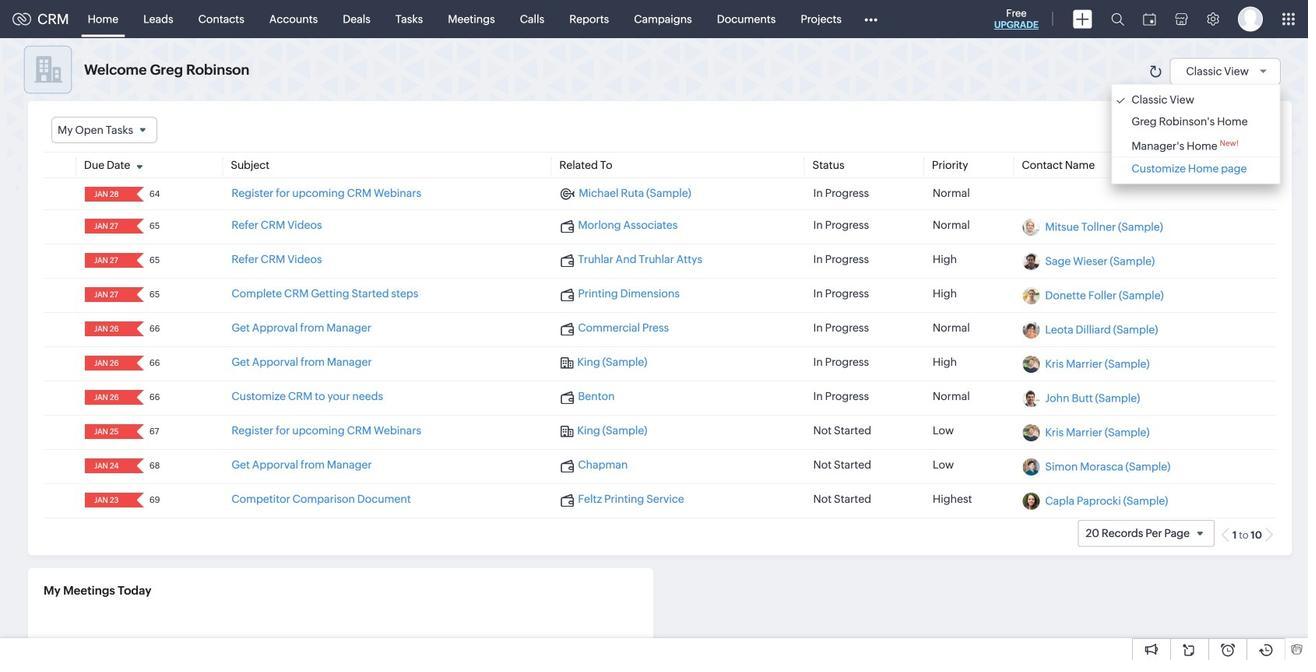 Task type: vqa. For each thing, say whether or not it's contained in the screenshot.
list
no



Task type: describe. For each thing, give the bounding box(es) containing it.
create menu element
[[1064, 0, 1102, 38]]

calendar image
[[1143, 13, 1156, 25]]

search element
[[1102, 0, 1134, 38]]



Task type: locate. For each thing, give the bounding box(es) containing it.
logo image
[[12, 13, 31, 25]]

None field
[[51, 117, 157, 143], [89, 187, 126, 202], [89, 219, 126, 234], [89, 253, 126, 268], [89, 287, 126, 302], [89, 322, 126, 337], [89, 356, 126, 371], [89, 390, 126, 405], [89, 425, 126, 439], [89, 459, 126, 474], [89, 493, 126, 508], [51, 117, 157, 143], [89, 187, 126, 202], [89, 219, 126, 234], [89, 253, 126, 268], [89, 287, 126, 302], [89, 322, 126, 337], [89, 356, 126, 371], [89, 390, 126, 405], [89, 425, 126, 439], [89, 459, 126, 474], [89, 493, 126, 508]]

Other Modules field
[[854, 7, 888, 32]]

search image
[[1111, 12, 1124, 26]]

create menu image
[[1073, 10, 1092, 28]]

profile element
[[1229, 0, 1272, 38]]

profile image
[[1238, 7, 1263, 32]]



